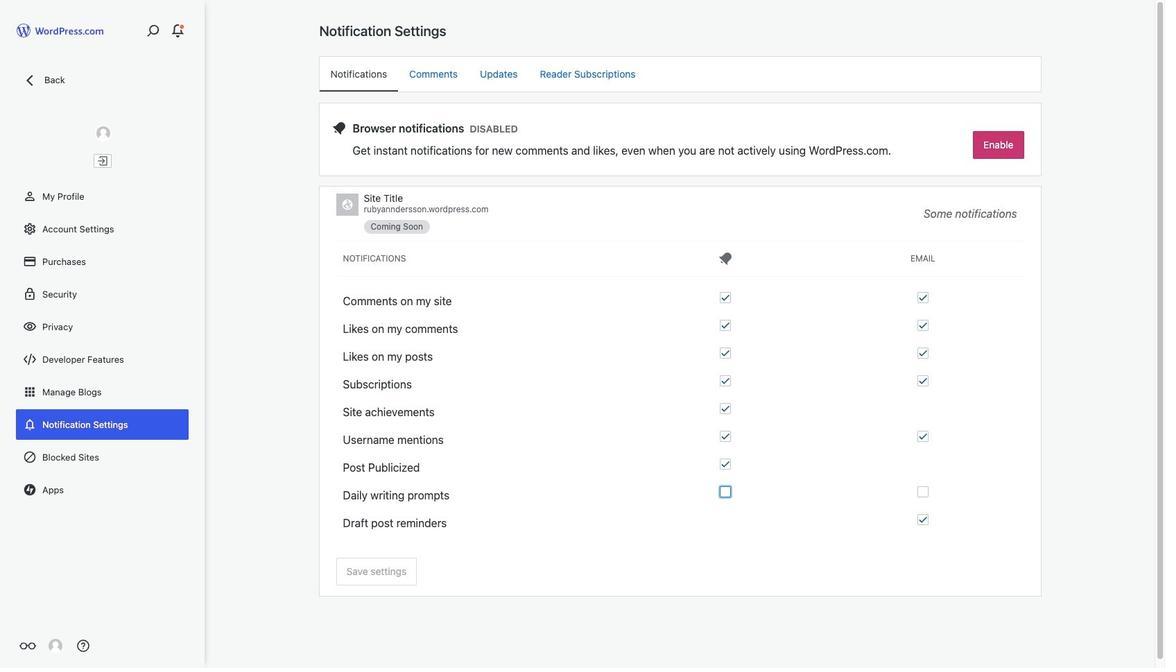 Task type: describe. For each thing, give the bounding box(es) containing it.
person image
[[23, 189, 37, 203]]

settings image
[[23, 222, 37, 236]]

block image
[[23, 450, 37, 464]]

ruby anderson image
[[49, 639, 62, 653]]

visibility image
[[23, 320, 37, 334]]

ruby anderson image
[[95, 125, 111, 142]]

lock image
[[23, 287, 37, 301]]



Task type: vqa. For each thing, say whether or not it's contained in the screenshot.
PERSON icon
yes



Task type: locate. For each thing, give the bounding box(es) containing it.
None checkbox
[[720, 292, 731, 303], [918, 292, 929, 303], [720, 320, 731, 331], [918, 375, 929, 386], [720, 431, 731, 442], [720, 459, 731, 470], [918, 486, 929, 497], [720, 292, 731, 303], [918, 292, 929, 303], [720, 320, 731, 331], [918, 375, 929, 386], [720, 431, 731, 442], [720, 459, 731, 470], [918, 486, 929, 497]]

None checkbox
[[918, 320, 929, 331], [720, 348, 731, 359], [918, 348, 929, 359], [720, 375, 731, 386], [720, 403, 731, 414], [918, 431, 929, 442], [720, 486, 731, 497], [918, 514, 929, 525], [918, 320, 929, 331], [720, 348, 731, 359], [918, 348, 929, 359], [720, 375, 731, 386], [720, 403, 731, 414], [918, 431, 929, 442], [720, 486, 731, 497], [918, 514, 929, 525]]

main content
[[319, 22, 1041, 596]]

log out of wordpress.com image
[[96, 155, 109, 167]]

credit_card image
[[23, 255, 37, 268]]

menu
[[319, 57, 1041, 92]]

notifications image
[[23, 418, 37, 432]]

reader image
[[19, 638, 36, 654]]

apps image
[[23, 385, 37, 399]]



